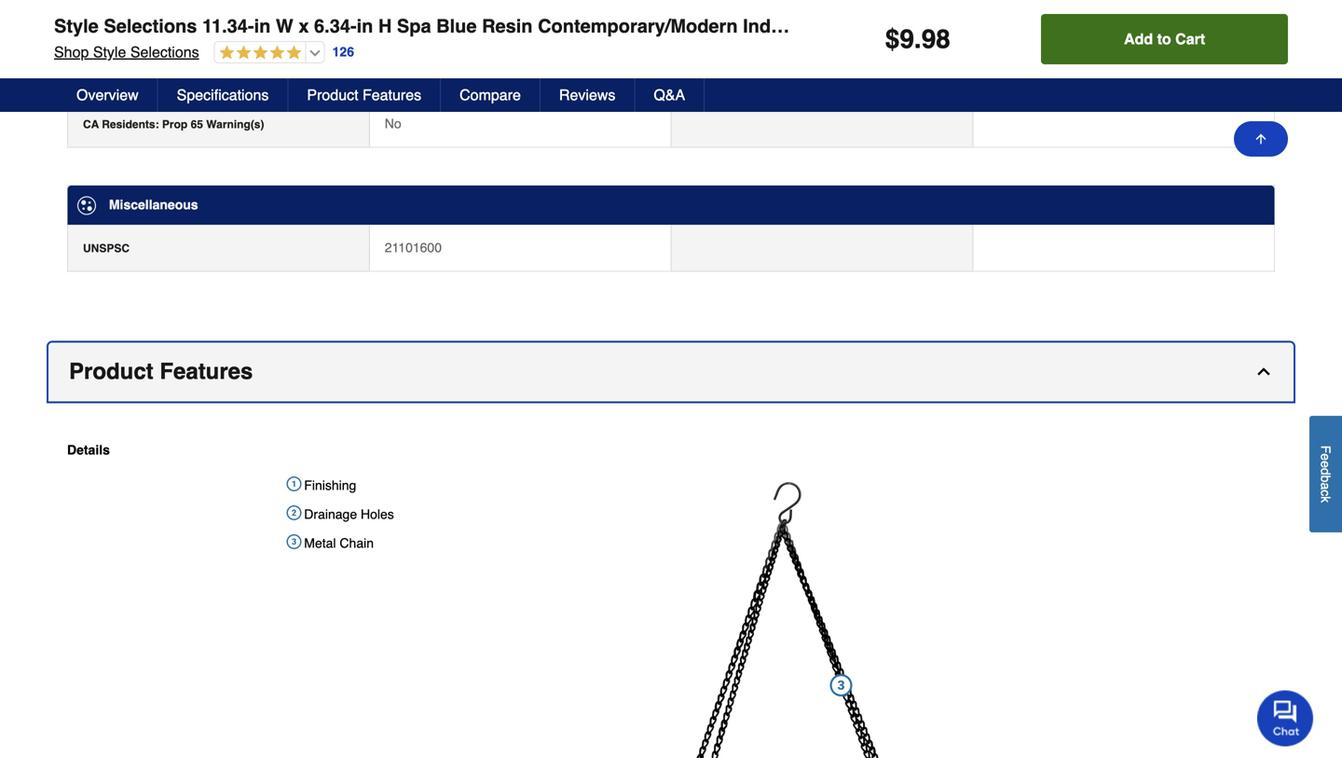 Task type: vqa. For each thing, say whether or not it's contained in the screenshot.
Mattresses
no



Task type: describe. For each thing, give the bounding box(es) containing it.
indoor/outdoor
[[743, 15, 880, 37]]

126
[[333, 44, 354, 59]]

0 horizontal spatial features
[[160, 359, 253, 384]]

shop style selections
[[54, 43, 199, 61]]

6.34-
[[314, 15, 357, 37]]

add to cart button
[[1042, 14, 1289, 64]]

x
[[299, 15, 309, 37]]

4.8 stars image
[[215, 45, 302, 62]]

add
[[1124, 30, 1153, 48]]

0 vertical spatial style
[[54, 15, 99, 37]]

a
[[1319, 482, 1334, 490]]

.
[[915, 24, 922, 54]]

1 vertical spatial style
[[93, 43, 126, 61]]

chevron up image
[[1255, 362, 1274, 381]]

f e e d b a c k
[[1319, 445, 1334, 503]]

product for bottommost product features button
[[69, 359, 154, 384]]

planter
[[965, 15, 1028, 37]]

f
[[1319, 445, 1334, 453]]

2 in from the left
[[357, 15, 373, 37]]

overview button
[[58, 78, 158, 112]]

reviews button
[[541, 78, 635, 112]]

shop
[[54, 43, 89, 61]]

$
[[886, 24, 900, 54]]

hanging
[[885, 15, 960, 37]]

ca
[[83, 118, 99, 131]]

residents:
[[102, 118, 159, 131]]

65
[[191, 118, 203, 131]]

ca residents: prop 65 warning(s)
[[83, 118, 264, 131]]

add to cart
[[1124, 30, 1206, 48]]

2 e from the top
[[1319, 461, 1334, 468]]

c
[[1319, 490, 1334, 496]]

specifications
[[177, 86, 269, 103]]

11.34-
[[202, 15, 254, 37]]

metal chain
[[304, 535, 374, 550]]

style selections 11.34-in w x 6.34-in h spa blue resin contemporary/modern indoor/outdoor hanging planter
[[54, 15, 1028, 37]]

0 vertical spatial selections
[[104, 15, 197, 37]]

1 vertical spatial product features button
[[48, 343, 1294, 401]]

f e e d b a c k button
[[1310, 416, 1343, 532]]

compare button
[[441, 78, 541, 112]]

q&a button
[[635, 78, 705, 112]]

0 vertical spatial product features
[[307, 86, 422, 103]]

q&a
[[654, 86, 685, 103]]

d
[[1319, 468, 1334, 475]]

b
[[1319, 475, 1334, 482]]



Task type: locate. For each thing, give the bounding box(es) containing it.
product features
[[307, 86, 422, 103], [69, 359, 253, 384]]

0 horizontal spatial in
[[254, 15, 271, 37]]

e
[[1319, 453, 1334, 461], [1319, 461, 1334, 468]]

metal
[[304, 535, 336, 550]]

21101600
[[385, 240, 442, 255]]

miscellaneous
[[109, 197, 198, 212]]

1 horizontal spatial features
[[363, 86, 422, 103]]

product features button
[[288, 78, 441, 112], [48, 343, 1294, 401]]

0 vertical spatial features
[[363, 86, 422, 103]]

reviews
[[559, 86, 616, 103]]

no
[[385, 116, 402, 131]]

style right shop
[[93, 43, 126, 61]]

98
[[922, 24, 951, 54]]

product
[[307, 86, 359, 103], [69, 359, 154, 384]]

in left 'h'
[[357, 15, 373, 37]]

w
[[276, 15, 293, 37]]

warning(s)
[[206, 118, 264, 131]]

h
[[378, 15, 392, 37]]

drainage
[[304, 507, 357, 522]]

in left w
[[254, 15, 271, 37]]

prop
[[162, 118, 188, 131]]

1 vertical spatial selections
[[130, 43, 199, 61]]

selections up shop style selections
[[104, 15, 197, 37]]

chain
[[340, 535, 374, 550]]

style up shop
[[54, 15, 99, 37]]

e up d at the right
[[1319, 453, 1334, 461]]

1 vertical spatial features
[[160, 359, 253, 384]]

e up b
[[1319, 461, 1334, 468]]

unspsc
[[83, 242, 130, 255]]

features
[[363, 86, 422, 103], [160, 359, 253, 384]]

blue
[[437, 15, 477, 37]]

product up details
[[69, 359, 154, 384]]

drainage holes
[[304, 507, 394, 522]]

1 e from the top
[[1319, 453, 1334, 461]]

1 horizontal spatial product features
[[307, 86, 422, 103]]

1 vertical spatial product
[[69, 359, 154, 384]]

cart
[[1176, 30, 1206, 48]]

details
[[67, 442, 110, 457]]

chat invite button image
[[1258, 689, 1315, 746]]

finishing
[[304, 478, 356, 493]]

1 in from the left
[[254, 15, 271, 37]]

0 vertical spatial product
[[307, 86, 359, 103]]

product down 126
[[307, 86, 359, 103]]

product for top product features button
[[307, 86, 359, 103]]

1 vertical spatial product features
[[69, 359, 253, 384]]

spa
[[397, 15, 431, 37]]

overview
[[76, 86, 139, 103]]

1 horizontal spatial product
[[307, 86, 359, 103]]

0 vertical spatial product features button
[[288, 78, 441, 112]]

compare
[[460, 86, 521, 103]]

style
[[54, 15, 99, 37], [93, 43, 126, 61]]

certifications
[[109, 73, 192, 88]]

0 horizontal spatial product
[[69, 359, 154, 384]]

0 horizontal spatial product features
[[69, 359, 253, 384]]

1 horizontal spatial in
[[357, 15, 373, 37]]

k
[[1319, 496, 1334, 503]]

9
[[900, 24, 915, 54]]

holes
[[361, 507, 394, 522]]

contemporary/modern
[[538, 15, 738, 37]]

in
[[254, 15, 271, 37], [357, 15, 373, 37]]

specifications button
[[158, 78, 288, 112]]

$ 9 . 98
[[886, 24, 951, 54]]

selections
[[104, 15, 197, 37], [130, 43, 199, 61]]

resin
[[482, 15, 533, 37]]

arrow up image
[[1254, 131, 1269, 146]]

selections up certifications
[[130, 43, 199, 61]]

to
[[1158, 30, 1172, 48]]



